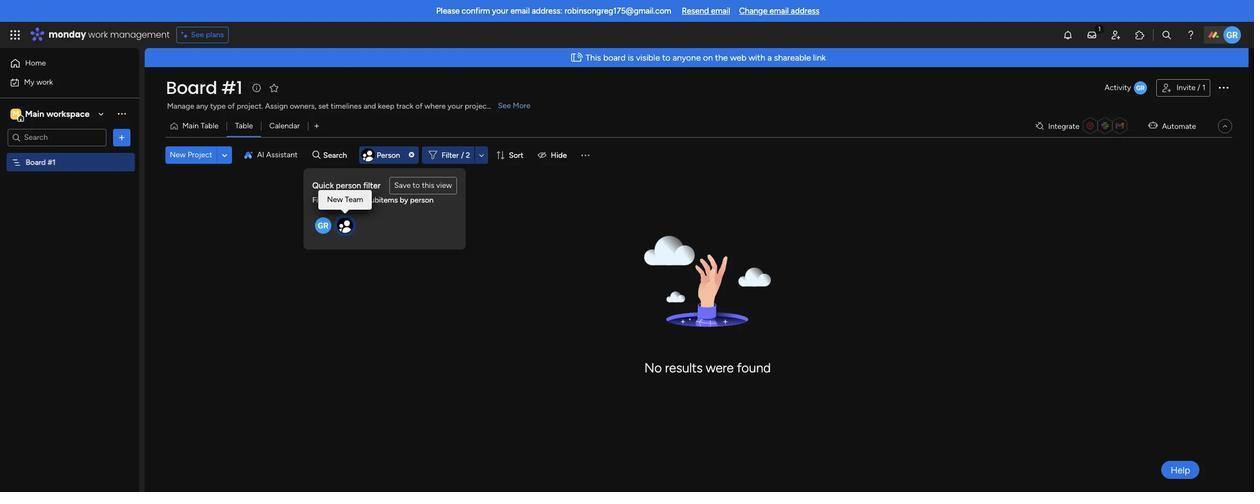Task type: describe. For each thing, give the bounding box(es) containing it.
manage any type of project. assign owners, set timelines and keep track of where your project stands.
[[167, 102, 516, 111]]

see plans button
[[176, 27, 229, 43]]

any
[[196, 102, 208, 111]]

a
[[768, 52, 772, 63]]

dapulse integrations image
[[1036, 122, 1044, 130]]

menu image
[[580, 150, 591, 161]]

where
[[425, 102, 446, 111]]

0 horizontal spatial options image
[[116, 132, 127, 143]]

no results were found
[[645, 360, 771, 376]]

inbox image
[[1087, 29, 1098, 40]]

dapulse close image
[[409, 152, 414, 158]]

1 of from the left
[[228, 102, 235, 111]]

#1 inside board #1 list box
[[48, 158, 56, 167]]

help
[[1171, 465, 1191, 475]]

my work button
[[7, 73, 117, 91]]

found
[[737, 360, 771, 376]]

ai assistant button
[[240, 146, 302, 164]]

Search field
[[321, 147, 353, 163]]

home
[[25, 58, 46, 68]]

1 vertical spatial and
[[352, 196, 365, 205]]

my work
[[24, 77, 53, 87]]

board
[[603, 52, 626, 63]]

0 vertical spatial and
[[364, 102, 376, 111]]

project
[[188, 150, 212, 159]]

help button
[[1162, 461, 1200, 479]]

project.
[[237, 102, 263, 111]]

assign
[[265, 102, 288, 111]]

assistant
[[266, 150, 298, 159]]

new team image
[[359, 146, 377, 164]]

resend
[[682, 6, 709, 16]]

1 image
[[1095, 22, 1105, 35]]

main for main table
[[182, 121, 199, 131]]

subitems
[[367, 196, 398, 205]]

address
[[791, 6, 820, 16]]

see for see plans
[[191, 30, 204, 39]]

v2 search image
[[313, 149, 321, 161]]

type
[[210, 102, 226, 111]]

0 horizontal spatial your
[[448, 102, 463, 111]]

invite / 1
[[1177, 83, 1206, 92]]

Board #1 field
[[163, 75, 245, 100]]

1 email from the left
[[511, 6, 530, 16]]

visible
[[636, 52, 660, 63]]

hide
[[551, 150, 567, 160]]

see more
[[498, 101, 531, 110]]

robinsongreg175@gmail.com
[[565, 6, 672, 16]]

by
[[400, 196, 408, 205]]

quick
[[312, 181, 334, 190]]

help image
[[1186, 29, 1197, 40]]

board #1 list box
[[0, 151, 139, 319]]

this
[[586, 52, 601, 63]]

work for my
[[36, 77, 53, 87]]

collapse board header image
[[1221, 122, 1230, 131]]

save to this view
[[394, 181, 452, 190]]

main table
[[182, 121, 219, 131]]

main table button
[[165, 117, 227, 135]]

link
[[813, 52, 826, 63]]

0 vertical spatial to
[[662, 52, 671, 63]]

0 vertical spatial your
[[492, 6, 509, 16]]

this  board is visible to anyone on the web with a shareable link
[[586, 52, 826, 63]]

stands.
[[492, 102, 516, 111]]

workspace
[[46, 108, 90, 119]]

person
[[377, 150, 400, 160]]

main workspace
[[25, 108, 90, 119]]

is
[[628, 52, 634, 63]]

on
[[703, 52, 713, 63]]

shareable
[[774, 52, 811, 63]]

the
[[715, 52, 728, 63]]

m
[[13, 109, 19, 118]]

animation image
[[568, 49, 586, 67]]

change email address link
[[739, 6, 820, 16]]

invite / 1 button
[[1157, 79, 1211, 97]]

more
[[513, 101, 531, 110]]

1 horizontal spatial board
[[166, 75, 217, 100]]

angle down image
[[222, 151, 227, 159]]

search everything image
[[1162, 29, 1173, 40]]

integrate
[[1049, 122, 1080, 131]]

ai
[[257, 150, 264, 159]]

change
[[739, 6, 768, 16]]

add view image
[[315, 122, 319, 130]]

monday
[[49, 28, 86, 41]]

filter for filter items and subitems by person
[[312, 196, 330, 205]]

2 of from the left
[[416, 102, 423, 111]]

manage
[[167, 102, 194, 111]]

new project button
[[165, 146, 217, 164]]

with
[[749, 52, 766, 63]]



Task type: locate. For each thing, give the bounding box(es) containing it.
quick person filter
[[312, 181, 381, 190]]

no results image
[[645, 236, 771, 346]]

management
[[110, 28, 170, 41]]

keep
[[378, 102, 395, 111]]

1 vertical spatial to
[[413, 181, 420, 190]]

0 horizontal spatial #1
[[48, 158, 56, 167]]

0 horizontal spatial filter
[[312, 196, 330, 205]]

/ left 1
[[1198, 83, 1201, 92]]

0 horizontal spatial see
[[191, 30, 204, 39]]

see more link
[[497, 100, 532, 111]]

1 horizontal spatial table
[[235, 121, 253, 131]]

home button
[[7, 55, 117, 72]]

#1
[[222, 75, 242, 100], [48, 158, 56, 167]]

1 vertical spatial board
[[26, 158, 46, 167]]

resend email
[[682, 6, 731, 16]]

this
[[422, 181, 434, 190]]

main
[[25, 108, 44, 119], [182, 121, 199, 131]]

web
[[730, 52, 747, 63]]

your right where in the left of the page
[[448, 102, 463, 111]]

apps image
[[1135, 29, 1146, 40]]

1 vertical spatial board #1
[[26, 158, 56, 167]]

select product image
[[10, 29, 21, 40]]

1 horizontal spatial see
[[498, 101, 511, 110]]

new for new project
[[170, 150, 186, 159]]

filter
[[442, 150, 459, 160], [312, 196, 330, 205]]

set
[[318, 102, 329, 111]]

0 vertical spatial board
[[166, 75, 217, 100]]

2 email from the left
[[711, 6, 731, 16]]

2 table from the left
[[235, 121, 253, 131]]

0 horizontal spatial /
[[461, 150, 464, 160]]

see inside button
[[191, 30, 204, 39]]

monday work management
[[49, 28, 170, 41]]

plans
[[206, 30, 224, 39]]

and right items
[[352, 196, 365, 205]]

0 vertical spatial #1
[[222, 75, 242, 100]]

please confirm your email address: robinsongreg175@gmail.com
[[436, 6, 672, 16]]

activity button
[[1101, 79, 1152, 97]]

new team
[[327, 195, 363, 204]]

0 horizontal spatial work
[[36, 77, 53, 87]]

see plans
[[191, 30, 224, 39]]

0 horizontal spatial table
[[201, 121, 219, 131]]

options image down workspace options icon at the top left of the page
[[116, 132, 127, 143]]

of right track
[[416, 102, 423, 111]]

1 horizontal spatial your
[[492, 6, 509, 16]]

work
[[88, 28, 108, 41], [36, 77, 53, 87]]

0 vertical spatial person
[[336, 181, 361, 190]]

change email address
[[739, 6, 820, 16]]

1 horizontal spatial person
[[410, 196, 434, 205]]

and
[[364, 102, 376, 111], [352, 196, 365, 205]]

Search in workspace field
[[23, 131, 91, 144]]

email right change
[[770, 6, 789, 16]]

0 vertical spatial board #1
[[166, 75, 242, 100]]

were
[[706, 360, 734, 376]]

track
[[396, 102, 414, 111]]

workspace selection element
[[10, 107, 91, 122]]

automate
[[1162, 122, 1197, 131]]

main inside main table button
[[182, 121, 199, 131]]

1 vertical spatial #1
[[48, 158, 56, 167]]

1 horizontal spatial filter
[[442, 150, 459, 160]]

work for monday
[[88, 28, 108, 41]]

board #1 up any
[[166, 75, 242, 100]]

workspace options image
[[116, 108, 127, 119]]

0 horizontal spatial new
[[170, 150, 186, 159]]

3 email from the left
[[770, 6, 789, 16]]

/ for 1
[[1198, 83, 1201, 92]]

to right 'visible'
[[662, 52, 671, 63]]

add to favorites image
[[269, 82, 279, 93]]

confirm
[[462, 6, 490, 16]]

calendar
[[269, 121, 300, 131]]

1 vertical spatial new
[[327, 195, 343, 204]]

email
[[511, 6, 530, 16], [711, 6, 731, 16], [770, 6, 789, 16]]

project
[[465, 102, 490, 111]]

see left more
[[498, 101, 511, 110]]

filter left 2
[[442, 150, 459, 160]]

and left keep
[[364, 102, 376, 111]]

owners,
[[290, 102, 316, 111]]

person button
[[359, 146, 419, 164]]

filter for filter / 2
[[442, 150, 459, 160]]

0 vertical spatial new
[[170, 150, 186, 159]]

to left the this
[[413, 181, 420, 190]]

filter / 2
[[442, 150, 470, 160]]

main inside 'workspace selection' element
[[25, 108, 44, 119]]

of right type in the top of the page
[[228, 102, 235, 111]]

work right monday
[[88, 28, 108, 41]]

board #1
[[166, 75, 242, 100], [26, 158, 56, 167]]

ai assistant
[[257, 150, 298, 159]]

workspace image
[[10, 108, 21, 120]]

2
[[466, 150, 470, 160]]

options image right 1
[[1217, 81, 1230, 94]]

board
[[166, 75, 217, 100], [26, 158, 46, 167]]

/ inside button
[[1198, 83, 1201, 92]]

0 vertical spatial filter
[[442, 150, 459, 160]]

1 horizontal spatial work
[[88, 28, 108, 41]]

board down search in workspace field
[[26, 158, 46, 167]]

1 vertical spatial your
[[448, 102, 463, 111]]

options image
[[1217, 81, 1230, 94], [116, 132, 127, 143]]

filter
[[363, 181, 381, 190]]

your right confirm
[[492, 6, 509, 16]]

new left project
[[170, 150, 186, 159]]

board #1 inside list box
[[26, 158, 56, 167]]

/ left 2
[[461, 150, 464, 160]]

items
[[332, 196, 350, 205]]

0 vertical spatial see
[[191, 30, 204, 39]]

/
[[1198, 83, 1201, 92], [461, 150, 464, 160]]

new for new team
[[327, 195, 343, 204]]

option
[[0, 152, 139, 155]]

ai logo image
[[244, 151, 253, 159]]

of
[[228, 102, 235, 111], [416, 102, 423, 111]]

main for main workspace
[[25, 108, 44, 119]]

invite
[[1177, 83, 1196, 92]]

0 horizontal spatial board #1
[[26, 158, 56, 167]]

1 horizontal spatial new
[[327, 195, 343, 204]]

show board description image
[[250, 82, 263, 93]]

1 horizontal spatial /
[[1198, 83, 1201, 92]]

0 horizontal spatial of
[[228, 102, 235, 111]]

1 vertical spatial filter
[[312, 196, 330, 205]]

person up new team
[[336, 181, 361, 190]]

1 horizontal spatial options image
[[1217, 81, 1230, 94]]

0 vertical spatial /
[[1198, 83, 1201, 92]]

board inside list box
[[26, 158, 46, 167]]

1 vertical spatial /
[[461, 150, 464, 160]]

1 vertical spatial options image
[[116, 132, 127, 143]]

team
[[345, 195, 363, 204]]

invite members image
[[1111, 29, 1122, 40]]

1 vertical spatial work
[[36, 77, 53, 87]]

resend email link
[[682, 6, 731, 16]]

activity
[[1105, 83, 1132, 92]]

1 horizontal spatial of
[[416, 102, 423, 111]]

see
[[191, 30, 204, 39], [498, 101, 511, 110]]

new inside button
[[170, 150, 186, 159]]

address:
[[532, 6, 563, 16]]

new project
[[170, 150, 212, 159]]

work inside button
[[36, 77, 53, 87]]

1 horizontal spatial #1
[[222, 75, 242, 100]]

0 horizontal spatial email
[[511, 6, 530, 16]]

results
[[665, 360, 703, 376]]

person down save to this view "button"
[[410, 196, 434, 205]]

filter down quick
[[312, 196, 330, 205]]

1 horizontal spatial to
[[662, 52, 671, 63]]

/ for 2
[[461, 150, 464, 160]]

anyone
[[673, 52, 701, 63]]

email right resend
[[711, 6, 731, 16]]

1 vertical spatial see
[[498, 101, 511, 110]]

sort
[[509, 150, 524, 160]]

0 horizontal spatial person
[[336, 181, 361, 190]]

board up any
[[166, 75, 217, 100]]

notifications image
[[1063, 29, 1074, 40]]

to inside "button"
[[413, 181, 420, 190]]

1 vertical spatial person
[[410, 196, 434, 205]]

save to this view button
[[389, 177, 457, 194]]

main right workspace icon
[[25, 108, 44, 119]]

email for resend email
[[711, 6, 731, 16]]

arrow down image
[[475, 149, 488, 162]]

greg robinson image
[[1224, 26, 1241, 44]]

no
[[645, 360, 662, 376]]

hide button
[[534, 146, 574, 164]]

table down any
[[201, 121, 219, 131]]

1 horizontal spatial board #1
[[166, 75, 242, 100]]

sort button
[[492, 146, 530, 164]]

main down manage
[[182, 121, 199, 131]]

0 vertical spatial work
[[88, 28, 108, 41]]

board #1 down search in workspace field
[[26, 158, 56, 167]]

my
[[24, 77, 35, 87]]

2 horizontal spatial email
[[770, 6, 789, 16]]

to
[[662, 52, 671, 63], [413, 181, 420, 190]]

work right my at the left of page
[[36, 77, 53, 87]]

person
[[336, 181, 361, 190], [410, 196, 434, 205]]

#1 down search in workspace field
[[48, 158, 56, 167]]

0 vertical spatial main
[[25, 108, 44, 119]]

timelines
[[331, 102, 362, 111]]

0 horizontal spatial main
[[25, 108, 44, 119]]

new down quick person filter
[[327, 195, 343, 204]]

0 vertical spatial options image
[[1217, 81, 1230, 94]]

0 horizontal spatial to
[[413, 181, 420, 190]]

calendar button
[[261, 117, 308, 135]]

0 horizontal spatial board
[[26, 158, 46, 167]]

1 horizontal spatial main
[[182, 121, 199, 131]]

1
[[1203, 83, 1206, 92]]

1 table from the left
[[201, 121, 219, 131]]

email left address:
[[511, 6, 530, 16]]

see left plans
[[191, 30, 204, 39]]

1 horizontal spatial email
[[711, 6, 731, 16]]

table down project.
[[235, 121, 253, 131]]

save
[[394, 181, 411, 190]]

table button
[[227, 117, 261, 135]]

view
[[436, 181, 452, 190]]

email for change email address
[[770, 6, 789, 16]]

please
[[436, 6, 460, 16]]

filter items and subitems by person
[[312, 196, 434, 205]]

1 vertical spatial main
[[182, 121, 199, 131]]

autopilot image
[[1149, 119, 1158, 133]]

your
[[492, 6, 509, 16], [448, 102, 463, 111]]

#1 up type in the top of the page
[[222, 75, 242, 100]]

see for see more
[[498, 101, 511, 110]]



Task type: vqa. For each thing, say whether or not it's contained in the screenshot.
'New Workspace'
no



